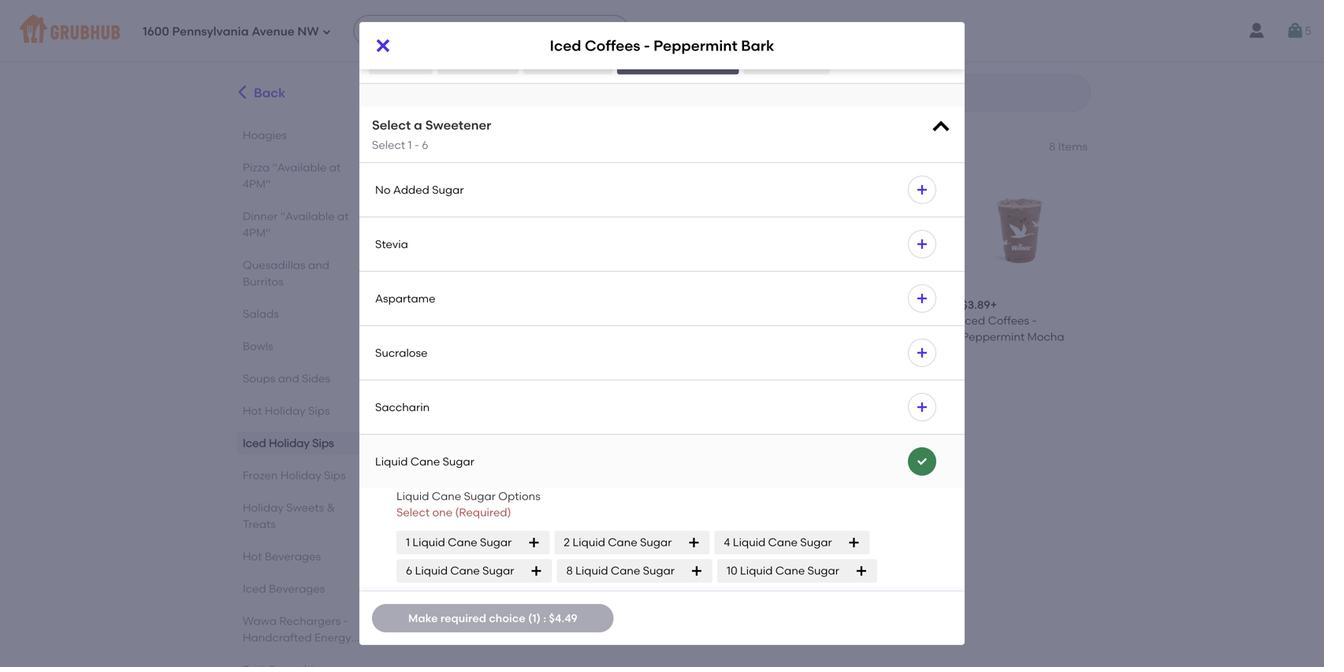 Task type: describe. For each thing, give the bounding box(es) containing it.
svg image for aspartame
[[916, 293, 929, 305]]

wawa rechargers - handcrafted energy drinks (contains caffeine)
[[243, 615, 351, 668]]

bowls
[[243, 340, 273, 353]]

blues
[[772, 554, 801, 568]]

1 inside select a sweetener select 1 - 6
[[408, 138, 412, 152]]

(contains
[[278, 648, 330, 662]]

cane for 10 liquid cane sugar
[[776, 565, 805, 578]]

frozen holiday sips tab
[[243, 468, 365, 484]]

back
[[254, 85, 286, 101]]

svg image for 8 liquid cane sugar
[[691, 565, 703, 578]]

sweets
[[286, 502, 324, 515]]

cane inside liquid cane sugar button
[[411, 455, 440, 469]]

hot for hot beverages
[[243, 550, 262, 564]]

make
[[408, 612, 438, 626]]

:
[[544, 612, 547, 626]]

iced inside 'tab'
[[243, 583, 266, 596]]

iced coffees - frosted sugar cookie image
[[827, 172, 943, 288]]

- inside iced coffees - frosted sugar cookie
[[897, 314, 902, 328]]

svg image for no added sugar
[[916, 184, 929, 196]]

cold brews - peppermint bark image
[[421, 396, 537, 512]]

whole
[[447, 56, 481, 69]]

nw
[[298, 25, 319, 39]]

+ for $3.89
[[991, 299, 997, 312]]

iced holiday sips inside tab
[[243, 437, 334, 450]]

mocha inside iced lattes - peppermint mocha
[[622, 330, 659, 344]]

at for pizza "available at 4pm"
[[329, 161, 341, 174]]

frozen holiday sips
[[243, 469, 346, 483]]

+ for $5.49
[[449, 522, 456, 536]]

- inside $5.79 + recharger energy drinks - winter blues (blue raspberry, vanilla)
[[727, 554, 732, 568]]

liquid for 1 liquid cane sugar
[[413, 536, 445, 550]]

sides
[[302, 372, 330, 386]]

+$.25
[[674, 56, 702, 69]]

sugar inside button
[[443, 455, 475, 469]]

cane for 8 liquid cane sugar
[[611, 565, 641, 578]]

5
[[1306, 24, 1312, 37]]

frosted inside iced coffees - frosted sugar cookie
[[827, 330, 867, 344]]

iced beverages tab
[[243, 581, 365, 598]]

saccharin button
[[360, 381, 965, 435]]

quesadillas and burritos
[[243, 259, 330, 289]]

liquid for 6 liquid cane sugar
[[415, 565, 448, 578]]

2%
[[379, 56, 395, 69]]

iced holiday sips tab
[[243, 435, 365, 452]]

svg image for 6 liquid cane sugar
[[530, 565, 543, 578]]

sucralose
[[375, 347, 428, 360]]

beverages for hot beverages
[[265, 550, 321, 564]]

$4.49
[[549, 612, 578, 626]]

hot for hot holiday sips
[[243, 405, 262, 418]]

hot holiday sips tab
[[243, 403, 365, 420]]

$6.09
[[421, 299, 450, 312]]

drinks inside wawa rechargers - handcrafted energy drinks (contains caffeine)
[[243, 648, 275, 662]]

select up 2%
[[372, 17, 405, 30]]

cookie inside $6.09 iced lattes - frosted sugar cookie
[[456, 330, 493, 344]]

holiday down "sweetener"
[[462, 135, 526, 155]]

select inside liquid cane sugar options select one (required)
[[397, 506, 430, 520]]

sweetener
[[426, 117, 492, 133]]

options
[[499, 490, 541, 504]]

magnifying glass icon image
[[826, 84, 845, 103]]

required
[[441, 612, 487, 626]]

$5.49 + cold brews - peppermint bark
[[421, 522, 511, 568]]

sips for frozen holiday sips tab
[[324, 469, 346, 483]]

holiday for frozen holiday sips tab
[[281, 469, 321, 483]]

4
[[724, 536, 731, 550]]

sips for the iced holiday sips tab
[[312, 437, 334, 450]]

holiday sweets & treats
[[243, 502, 335, 531]]

pizza "available at 4pm"
[[243, 161, 341, 191]]

liquid for 10 liquid cane sugar
[[740, 565, 773, 578]]

iced coffees - frosted sugar cookie
[[827, 314, 942, 344]]

cane inside liquid cane sugar options select one (required)
[[432, 490, 461, 504]]

vanilla)
[[692, 586, 731, 600]]

cold for cold brews - peppermint mocha
[[556, 538, 582, 552]]

sips for hot holiday sips tab
[[308, 405, 330, 418]]

select one
[[372, 17, 428, 30]]

10 liquid cane sugar
[[727, 565, 840, 578]]

- inside $4.89 + cold brews - peppermint mocha
[[619, 538, 624, 552]]

svg image for 10 liquid cane sugar
[[856, 565, 868, 578]]

peppermint inside iced coffees - peppermint bark button
[[692, 330, 755, 344]]

dinner
[[243, 210, 278, 223]]

one inside liquid cane sugar options select one (required)
[[432, 506, 453, 520]]

recharger energy drinks - winter blues (blue raspberry, vanilla) image
[[692, 396, 808, 512]]

- inside wawa rechargers - handcrafted energy drinks (contains caffeine)
[[344, 615, 348, 628]]

caret left icon image
[[234, 84, 251, 101]]

energy inside $5.79 + recharger energy drinks - winter blues (blue raspberry, vanilla)
[[751, 538, 787, 552]]

4pm" for pizza "available at 4pm"
[[243, 177, 271, 191]]

iced inside iced lattes - peppermint mocha
[[556, 314, 580, 328]]

oat
[[627, 56, 648, 69]]

peppermint inside $3.89 + iced coffees - peppermint mocha
[[962, 330, 1025, 344]]

$5.79
[[692, 522, 719, 536]]

make required choice (1) : $4.49
[[408, 612, 578, 626]]

brews for $5.49
[[449, 538, 481, 552]]

svg image inside liquid cane sugar button
[[916, 456, 929, 469]]

milk for oat
[[650, 56, 671, 69]]

lattes inside $6.09 iced lattes - frosted sugar cookie
[[447, 314, 481, 328]]

avenue
[[252, 25, 295, 39]]

svg image for 2 liquid cane sugar
[[688, 537, 701, 549]]

select up added
[[372, 138, 405, 152]]

mocha for $4.89 + cold brews - peppermint mocha
[[622, 554, 659, 568]]

iced lattes - peppermint mocha
[[556, 314, 659, 344]]

peppermint inside iced lattes - peppermint mocha
[[556, 330, 619, 344]]

wawa rechargers - handcrafted energy drinks (contains caffeine) tab
[[243, 613, 365, 668]]

no milk
[[754, 56, 792, 69]]

iced coffees - peppermint bark button
[[685, 166, 814, 352]]

iced coffees - peppermint bark image
[[692, 172, 808, 288]]

- inside $6.09 iced lattes - frosted sugar cookie
[[483, 314, 488, 328]]

$4.89 + cold brews - peppermint mocha
[[556, 522, 659, 568]]

$5.49
[[421, 522, 449, 536]]

lattes inside iced lattes - peppermint mocha
[[582, 314, 616, 328]]

peppermint inside $4.89 + cold brews - peppermint mocha
[[556, 554, 619, 568]]

liquid cane sugar button
[[360, 435, 965, 489]]

iced beverages
[[243, 583, 325, 596]]

milk for no
[[772, 56, 792, 69]]

4 liquid cane sugar
[[724, 536, 832, 550]]

aspartame
[[375, 292, 436, 306]]

added
[[393, 183, 430, 197]]

oat milk +$.25
[[627, 56, 702, 69]]

treats
[[243, 518, 276, 531]]

frozen
[[243, 469, 278, 483]]

iced coffees - peppermint mocha image
[[962, 172, 1079, 288]]

and for quesadillas
[[308, 259, 330, 272]]

svg image for sucralose
[[916, 347, 929, 360]]

liquid inside liquid cane sugar options select one (required)
[[397, 490, 429, 504]]

$4.89
[[556, 522, 585, 536]]

8 liquid cane sugar
[[567, 565, 675, 578]]

quesadillas
[[243, 259, 306, 272]]

- inside $5.49 + cold brews - peppermint bark
[[484, 538, 488, 552]]

iced inside tab
[[243, 437, 266, 450]]

cold brews - peppermint mocha image
[[556, 396, 673, 512]]

sucralose button
[[360, 327, 965, 380]]

stevia button
[[360, 218, 965, 271]]

svg image for stevia
[[916, 238, 929, 251]]

sugar inside $6.09 iced lattes - frosted sugar cookie
[[421, 330, 453, 344]]

0 horizontal spatial one
[[408, 17, 428, 30]]

salads
[[243, 308, 279, 321]]

$6.09 iced lattes - frosted sugar cookie
[[421, 299, 531, 344]]



Task type: vqa. For each thing, say whether or not it's contained in the screenshot.
left 6
yes



Task type: locate. For each thing, give the bounding box(es) containing it.
beverages for iced beverages
[[269, 583, 325, 596]]

sugar
[[432, 183, 464, 197], [421, 330, 453, 344], [870, 330, 901, 344], [443, 455, 475, 469], [464, 490, 496, 504], [480, 536, 512, 550], [640, 536, 672, 550], [801, 536, 832, 550], [483, 565, 515, 578], [643, 565, 675, 578], [808, 565, 840, 578]]

1 up added
[[408, 138, 412, 152]]

1 hot from the top
[[243, 405, 262, 418]]

0 horizontal spatial 6
[[406, 565, 413, 578]]

0 vertical spatial 8
[[1050, 140, 1056, 153]]

"available inside pizza "available at 4pm"
[[272, 161, 327, 174]]

1 vertical spatial 6
[[406, 565, 413, 578]]

sips inside frozen holiday sips tab
[[324, 469, 346, 483]]

1 vertical spatial and
[[278, 372, 299, 386]]

no right +$.25
[[754, 56, 769, 69]]

cane down saccharin
[[411, 455, 440, 469]]

"available down the pizza "available at 4pm" tab
[[281, 210, 335, 223]]

1 vertical spatial 1
[[406, 536, 410, 550]]

iced coffees - peppermint bark inside button
[[692, 314, 782, 344]]

aspartame button
[[360, 272, 965, 326]]

cane
[[411, 455, 440, 469], [432, 490, 461, 504], [448, 536, 478, 550], [608, 536, 638, 550], [769, 536, 798, 550], [451, 565, 480, 578], [611, 565, 641, 578], [776, 565, 805, 578]]

liquid down $5.49
[[413, 536, 445, 550]]

1 horizontal spatial 6
[[422, 138, 429, 152]]

8
[[1050, 140, 1056, 153], [567, 565, 573, 578]]

liquid down saccharin
[[375, 455, 408, 469]]

+ inside $5.49 + cold brews - peppermint bark
[[449, 522, 456, 536]]

coffees inside $3.89 + iced coffees - peppermint mocha
[[988, 314, 1030, 328]]

no left added
[[375, 183, 391, 197]]

coffees inside iced coffees - frosted sugar cookie
[[853, 314, 895, 328]]

0 vertical spatial iced holiday sips
[[421, 135, 565, 155]]

at inside dinner "available at 4pm"
[[337, 210, 349, 223]]

pennsylvania
[[172, 25, 249, 39]]

2 milk from the left
[[772, 56, 792, 69]]

one
[[408, 17, 428, 30], [432, 506, 453, 520]]

liquid cane sugar options select one (required)
[[397, 490, 541, 520]]

soups
[[243, 372, 275, 386]]

0 vertical spatial at
[[329, 161, 341, 174]]

svg image for 1600 pennsylvania avenue nw
[[322, 27, 332, 37]]

at inside pizza "available at 4pm"
[[329, 161, 341, 174]]

sugar inside liquid cane sugar options select one (required)
[[464, 490, 496, 504]]

2 lattes from the left
[[582, 314, 616, 328]]

brews inside $4.89 + cold brews - peppermint mocha
[[585, 538, 616, 552]]

beverages inside tab
[[265, 550, 321, 564]]

1 vertical spatial iced coffees - peppermint bark
[[692, 314, 782, 344]]

1 vertical spatial energy
[[315, 632, 351, 645]]

cookie inside iced coffees - frosted sugar cookie
[[904, 330, 942, 344]]

a
[[414, 117, 423, 133]]

brews up 6 liquid cane sugar
[[449, 538, 481, 552]]

dinner "available at 4pm" tab
[[243, 208, 365, 241]]

mocha for $3.89 + iced coffees - peppermint mocha
[[1028, 330, 1065, 344]]

frosted inside $6.09 iced lattes - frosted sugar cookie
[[491, 314, 531, 328]]

1 vertical spatial beverages
[[269, 583, 325, 596]]

1 milk from the left
[[650, 56, 671, 69]]

svg image inside 5 button
[[1287, 21, 1306, 40]]

select left a
[[372, 117, 411, 133]]

0 horizontal spatial milk
[[650, 56, 671, 69]]

cookie
[[456, 330, 493, 344], [904, 330, 942, 344]]

rechargers
[[279, 615, 341, 628]]

0 horizontal spatial frosted
[[491, 314, 531, 328]]

sips inside the iced holiday sips tab
[[312, 437, 334, 450]]

1 horizontal spatial lattes
[[582, 314, 616, 328]]

cold inside $4.89 + cold brews - peppermint mocha
[[556, 538, 582, 552]]

quesadillas and burritos tab
[[243, 257, 365, 290]]

4pm" inside pizza "available at 4pm"
[[243, 177, 271, 191]]

hot down 'treats'
[[243, 550, 262, 564]]

- inside $3.89 + iced coffees - peppermint mocha
[[1033, 314, 1037, 328]]

peppermint inside $5.49 + cold brews - peppermint bark
[[421, 554, 484, 568]]

drinks up "(blue"
[[692, 554, 724, 568]]

milk
[[650, 56, 671, 69], [772, 56, 792, 69]]

4pm" inside dinner "available at 4pm"
[[243, 226, 271, 240]]

drinks
[[692, 554, 724, 568], [243, 648, 275, 662]]

cane for 4 liquid cane sugar
[[769, 536, 798, 550]]

liquid up winter
[[733, 536, 766, 550]]

1 horizontal spatial frosted
[[827, 330, 867, 344]]

2 liquid cane sugar
[[564, 536, 672, 550]]

svg image for saccharin
[[916, 402, 929, 414]]

peppermint
[[654, 37, 738, 54], [556, 330, 619, 344], [692, 330, 755, 344], [962, 330, 1025, 344], [421, 554, 484, 568], [556, 554, 619, 568]]

and down the dinner "available at 4pm" tab
[[308, 259, 330, 272]]

liquid right 2 in the left of the page
[[573, 536, 606, 550]]

cane for 1 liquid cane sugar
[[448, 536, 478, 550]]

+ for $4.89
[[585, 522, 592, 536]]

liquid for 2 liquid cane sugar
[[573, 536, 606, 550]]

tab
[[243, 662, 365, 668]]

2 4pm" from the top
[[243, 226, 271, 240]]

0 horizontal spatial cookie
[[456, 330, 493, 344]]

no for no milk
[[754, 56, 769, 69]]

liquid inside button
[[375, 455, 408, 469]]

energy up winter
[[751, 538, 787, 552]]

0 vertical spatial no
[[754, 56, 769, 69]]

at for dinner "available at 4pm"
[[337, 210, 349, 223]]

- inside select a sweetener select 1 - 6
[[415, 138, 419, 152]]

liquid right the 10
[[740, 565, 773, 578]]

2 hot from the top
[[243, 550, 262, 564]]

"available inside dinner "available at 4pm"
[[281, 210, 335, 223]]

8 for 8 liquid cane sugar
[[567, 565, 573, 578]]

0 horizontal spatial and
[[278, 372, 299, 386]]

holiday down hot holiday sips on the left of page
[[269, 437, 310, 450]]

select
[[372, 17, 405, 30], [372, 117, 411, 133], [372, 138, 405, 152], [397, 506, 430, 520]]

0 vertical spatial 1
[[408, 138, 412, 152]]

burritos
[[243, 275, 284, 289]]

iced coffees - frosted sugar cookie button
[[821, 166, 950, 352]]

1 lattes from the left
[[447, 314, 481, 328]]

liquid down 1 liquid cane sugar
[[415, 565, 448, 578]]

0 vertical spatial iced coffees - peppermint bark
[[550, 37, 775, 54]]

hot holiday sips
[[243, 405, 330, 418]]

soups and sides tab
[[243, 371, 365, 387]]

"available for pizza
[[272, 161, 327, 174]]

1 4pm" from the top
[[243, 177, 271, 191]]

$3.89 + iced coffees - peppermint mocha
[[962, 299, 1065, 344]]

$5.79 + recharger energy drinks - winter blues (blue raspberry, vanilla)
[[692, 522, 801, 600]]

cold for cold brews - peppermint bark
[[421, 538, 447, 552]]

and for soups
[[278, 372, 299, 386]]

+ inside $3.89 + iced coffees - peppermint mocha
[[991, 299, 997, 312]]

winter
[[734, 554, 770, 568]]

1 cold from the left
[[421, 538, 447, 552]]

and left "sides"
[[278, 372, 299, 386]]

cane for 2 liquid cane sugar
[[608, 536, 638, 550]]

1 horizontal spatial and
[[308, 259, 330, 272]]

4pm" for dinner "available at 4pm"
[[243, 226, 271, 240]]

6 liquid cane sugar
[[406, 565, 515, 578]]

1 vertical spatial iced holiday sips
[[243, 437, 334, 450]]

coffees
[[585, 37, 641, 54], [718, 314, 759, 328], [853, 314, 895, 328], [988, 314, 1030, 328]]

0 vertical spatial bark
[[741, 37, 775, 54]]

1 horizontal spatial cookie
[[904, 330, 942, 344]]

+ inside $4.89 + cold brews - peppermint mocha
[[585, 522, 592, 536]]

svg image inside sucralose button
[[916, 347, 929, 360]]

cane for 6 liquid cane sugar
[[451, 565, 480, 578]]

0 vertical spatial hot
[[243, 405, 262, 418]]

select up $5.49
[[397, 506, 430, 520]]

iced
[[550, 37, 582, 54], [421, 135, 458, 155], [421, 314, 445, 328], [556, 314, 580, 328], [692, 314, 715, 328], [827, 314, 850, 328], [962, 314, 986, 328], [243, 437, 266, 450], [243, 583, 266, 596]]

stevia
[[375, 238, 408, 251]]

main navigation navigation
[[0, 0, 1325, 62]]

1 vertical spatial 4pm"
[[243, 226, 271, 240]]

mocha inside $3.89 + iced coffees - peppermint mocha
[[1028, 330, 1065, 344]]

recharger
[[692, 538, 748, 552]]

liquid for 4 liquid cane sugar
[[733, 536, 766, 550]]

and inside 'quesadillas and burritos'
[[308, 259, 330, 272]]

sips inside hot holiday sips tab
[[308, 405, 330, 418]]

6 up make
[[406, 565, 413, 578]]

select a sweetener select 1 - 6
[[372, 117, 492, 152]]

hot inside tab
[[243, 550, 262, 564]]

0 vertical spatial and
[[308, 259, 330, 272]]

1 horizontal spatial energy
[[751, 538, 787, 552]]

1 vertical spatial drinks
[[243, 648, 275, 662]]

cold down $5.49
[[421, 538, 447, 552]]

choice
[[489, 612, 526, 626]]

0 vertical spatial energy
[[751, 538, 787, 552]]

0 horizontal spatial no
[[375, 183, 391, 197]]

iced inside iced coffees - frosted sugar cookie
[[827, 314, 850, 328]]

4pm"
[[243, 177, 271, 191], [243, 226, 271, 240]]

$3.89
[[962, 299, 991, 312]]

pizza "available at 4pm" tab
[[243, 159, 365, 192]]

cane up 6 liquid cane sugar
[[448, 536, 478, 550]]

at down "hoagies" tab
[[329, 161, 341, 174]]

svg image for 4 liquid cane sugar
[[848, 537, 861, 549]]

beverages inside 'tab'
[[269, 583, 325, 596]]

2 cookie from the left
[[904, 330, 942, 344]]

cane down 4 liquid cane sugar
[[776, 565, 805, 578]]

salads tab
[[243, 306, 365, 323]]

5 button
[[1287, 17, 1312, 45]]

0 vertical spatial frosted
[[491, 314, 531, 328]]

1 liquid cane sugar
[[406, 536, 512, 550]]

0 horizontal spatial lattes
[[447, 314, 481, 328]]

drinks up "caffeine)"
[[243, 648, 275, 662]]

6
[[422, 138, 429, 152], [406, 565, 413, 578]]

saccharin
[[375, 401, 430, 414]]

1 vertical spatial one
[[432, 506, 453, 520]]

1 horizontal spatial milk
[[772, 56, 792, 69]]

svg image for 1 liquid cane sugar
[[528, 537, 540, 549]]

and
[[308, 259, 330, 272], [278, 372, 299, 386]]

no inside button
[[375, 183, 391, 197]]

items
[[1059, 140, 1088, 153]]

raspberry,
[[721, 570, 778, 584]]

1
[[408, 138, 412, 152], [406, 536, 410, 550]]

holiday down soups and sides
[[265, 405, 306, 418]]

0 vertical spatial "available
[[272, 161, 327, 174]]

iced lattes - peppermint mocha button
[[550, 166, 679, 352]]

"available down "hoagies" tab
[[272, 161, 327, 174]]

dinner "available at 4pm"
[[243, 210, 349, 240]]

bark inside $5.49 + cold brews - peppermint bark
[[487, 554, 511, 568]]

"available for dinner
[[281, 210, 335, 223]]

sugar inside iced coffees - frosted sugar cookie
[[870, 330, 901, 344]]

8 down 2 in the left of the page
[[567, 565, 573, 578]]

sips
[[530, 135, 565, 155], [308, 405, 330, 418], [312, 437, 334, 450], [324, 469, 346, 483]]

1 vertical spatial hot
[[243, 550, 262, 564]]

1 vertical spatial frosted
[[827, 330, 867, 344]]

iced lattes - frosted sugar cookie image
[[421, 172, 537, 288]]

energy down rechargers
[[315, 632, 351, 645]]

1 horizontal spatial iced holiday sips
[[421, 135, 565, 155]]

0 horizontal spatial energy
[[315, 632, 351, 645]]

4pm" down dinner
[[243, 226, 271, 240]]

energy inside wawa rechargers - handcrafted energy drinks (contains caffeine)
[[315, 632, 351, 645]]

no added sugar button
[[360, 163, 965, 217]]

beverages down the hot beverages tab
[[269, 583, 325, 596]]

hot inside tab
[[243, 405, 262, 418]]

1 vertical spatial "available
[[281, 210, 335, 223]]

cane down 1 liquid cane sugar
[[451, 565, 480, 578]]

6 inside select a sweetener select 1 - 6
[[422, 138, 429, 152]]

beverages up iced beverages
[[265, 550, 321, 564]]

cold down $4.89
[[556, 538, 582, 552]]

1 brews from the left
[[449, 538, 481, 552]]

hot
[[243, 405, 262, 418], [243, 550, 262, 564]]

bark
[[741, 37, 775, 54], [757, 330, 782, 344], [487, 554, 511, 568]]

2
[[564, 536, 570, 550]]

hoagies
[[243, 129, 287, 142]]

0 horizontal spatial brews
[[449, 538, 481, 552]]

1 vertical spatial bark
[[757, 330, 782, 344]]

hoagies tab
[[243, 127, 365, 144]]

cane up blues
[[769, 536, 798, 550]]

1 horizontal spatial brews
[[585, 538, 616, 552]]

liquid down 2 liquid cane sugar
[[576, 565, 608, 578]]

svg image
[[930, 116, 953, 138], [916, 402, 929, 414], [528, 537, 540, 549], [848, 537, 861, 549]]

liquid down 'liquid cane sugar'
[[397, 490, 429, 504]]

holiday inside holiday sweets & treats
[[243, 502, 284, 515]]

holiday for hot holiday sips tab
[[265, 405, 306, 418]]

1 horizontal spatial cold
[[556, 538, 582, 552]]

0 horizontal spatial drinks
[[243, 648, 275, 662]]

0 vertical spatial 4pm"
[[243, 177, 271, 191]]

at down the pizza "available at 4pm" tab
[[337, 210, 349, 223]]

cane down 2 liquid cane sugar
[[611, 565, 641, 578]]

iced lattes - peppermint mocha image
[[556, 172, 673, 288]]

svg image
[[1287, 21, 1306, 40], [322, 27, 332, 37], [374, 36, 393, 55], [916, 184, 929, 196], [916, 238, 929, 251], [916, 293, 929, 305], [916, 347, 929, 360], [916, 456, 929, 469], [688, 537, 701, 549], [530, 565, 543, 578], [691, 565, 703, 578], [856, 565, 868, 578]]

liquid
[[375, 455, 408, 469], [397, 490, 429, 504], [413, 536, 445, 550], [573, 536, 606, 550], [733, 536, 766, 550], [415, 565, 448, 578], [576, 565, 608, 578], [740, 565, 773, 578]]

no added sugar
[[375, 183, 464, 197]]

iced holiday sips down "sweetener"
[[421, 135, 565, 155]]

pizza
[[243, 161, 270, 174]]

drinks inside $5.79 + recharger energy drinks - winter blues (blue raspberry, vanilla)
[[692, 554, 724, 568]]

svg image inside aspartame button
[[916, 293, 929, 305]]

(blue
[[692, 570, 719, 584]]

8 items
[[1050, 140, 1088, 153]]

holiday for the iced holiday sips tab
[[269, 437, 310, 450]]

no
[[754, 56, 769, 69], [375, 183, 391, 197]]

2 brews from the left
[[585, 538, 616, 552]]

1 horizontal spatial one
[[432, 506, 453, 520]]

- inside iced lattes - peppermint mocha
[[618, 314, 623, 328]]

no for no added sugar
[[375, 183, 391, 197]]

1600
[[143, 25, 169, 39]]

+ inside $5.79 + recharger energy drinks - winter blues (blue raspberry, vanilla)
[[719, 522, 726, 536]]

brews for $4.89
[[585, 538, 616, 552]]

back button
[[233, 74, 286, 112]]

handcrafted
[[243, 632, 312, 645]]

energy
[[751, 538, 787, 552], [315, 632, 351, 645]]

2 cold from the left
[[556, 538, 582, 552]]

&
[[327, 502, 335, 515]]

0 vertical spatial one
[[408, 17, 428, 30]]

svg image inside saccharin button
[[916, 402, 929, 414]]

1 horizontal spatial drinks
[[692, 554, 724, 568]]

0 vertical spatial drinks
[[692, 554, 724, 568]]

caffeine)
[[243, 665, 293, 668]]

wawa
[[243, 615, 277, 628]]

cane up 8 liquid cane sugar
[[608, 536, 638, 550]]

1 horizontal spatial no
[[754, 56, 769, 69]]

10
[[727, 565, 738, 578]]

(1)
[[528, 612, 541, 626]]

mocha inside $4.89 + cold brews - peppermint mocha
[[622, 554, 659, 568]]

iced inside $6.09 iced lattes - frosted sugar cookie
[[421, 314, 445, 328]]

0 horizontal spatial 8
[[567, 565, 573, 578]]

-
[[644, 37, 650, 54], [415, 138, 419, 152], [483, 314, 488, 328], [618, 314, 623, 328], [762, 314, 767, 328], [897, 314, 902, 328], [1033, 314, 1037, 328], [484, 538, 488, 552], [619, 538, 624, 552], [727, 554, 732, 568], [344, 615, 348, 628]]

4pm" down pizza
[[243, 177, 271, 191]]

1 vertical spatial 8
[[567, 565, 573, 578]]

1 horizontal spatial 8
[[1050, 140, 1056, 153]]

brews up 8 liquid cane sugar
[[585, 538, 616, 552]]

hot beverages tab
[[243, 549, 365, 565]]

2 vertical spatial bark
[[487, 554, 511, 568]]

8 left the items
[[1050, 140, 1056, 153]]

0 vertical spatial 6
[[422, 138, 429, 152]]

1 left $5.49 + cold brews - peppermint bark
[[406, 536, 410, 550]]

holiday up 'treats'
[[243, 502, 284, 515]]

bark inside button
[[757, 330, 782, 344]]

liquid for 8 liquid cane sugar
[[576, 565, 608, 578]]

iced inside $3.89 + iced coffees - peppermint mocha
[[962, 314, 986, 328]]

1 cookie from the left
[[456, 330, 493, 344]]

0 vertical spatial beverages
[[265, 550, 321, 564]]

cold
[[421, 538, 447, 552], [556, 538, 582, 552]]

brews inside $5.49 + cold brews - peppermint bark
[[449, 538, 481, 552]]

holiday
[[462, 135, 526, 155], [265, 405, 306, 418], [269, 437, 310, 450], [281, 469, 321, 483], [243, 502, 284, 515]]

hot down soups
[[243, 405, 262, 418]]

"available
[[272, 161, 327, 174], [281, 210, 335, 223]]

1 vertical spatial at
[[337, 210, 349, 223]]

6 down a
[[422, 138, 429, 152]]

1600 pennsylvania avenue nw
[[143, 25, 319, 39]]

iced holiday sips
[[421, 135, 565, 155], [243, 437, 334, 450]]

holiday sweets & treats tab
[[243, 500, 365, 533]]

cold inside $5.49 + cold brews - peppermint bark
[[421, 538, 447, 552]]

svg image inside stevia button
[[916, 238, 929, 251]]

cane up $5.49
[[432, 490, 461, 504]]

0 horizontal spatial cold
[[421, 538, 447, 552]]

svg image inside no added sugar button
[[916, 184, 929, 196]]

almond
[[533, 56, 575, 69]]

+ for $5.79
[[719, 522, 726, 536]]

liquid cane sugar
[[375, 455, 475, 469]]

8 for 8 items
[[1050, 140, 1056, 153]]

bowls tab
[[243, 338, 365, 355]]

iced holiday sips down hot holiday sips on the left of page
[[243, 437, 334, 450]]

holiday down the iced holiday sips tab
[[281, 469, 321, 483]]

1 vertical spatial no
[[375, 183, 391, 197]]

0 horizontal spatial iced holiday sips
[[243, 437, 334, 450]]

mocha
[[622, 330, 659, 344], [1028, 330, 1065, 344], [622, 554, 659, 568]]

hot beverages
[[243, 550, 321, 564]]



